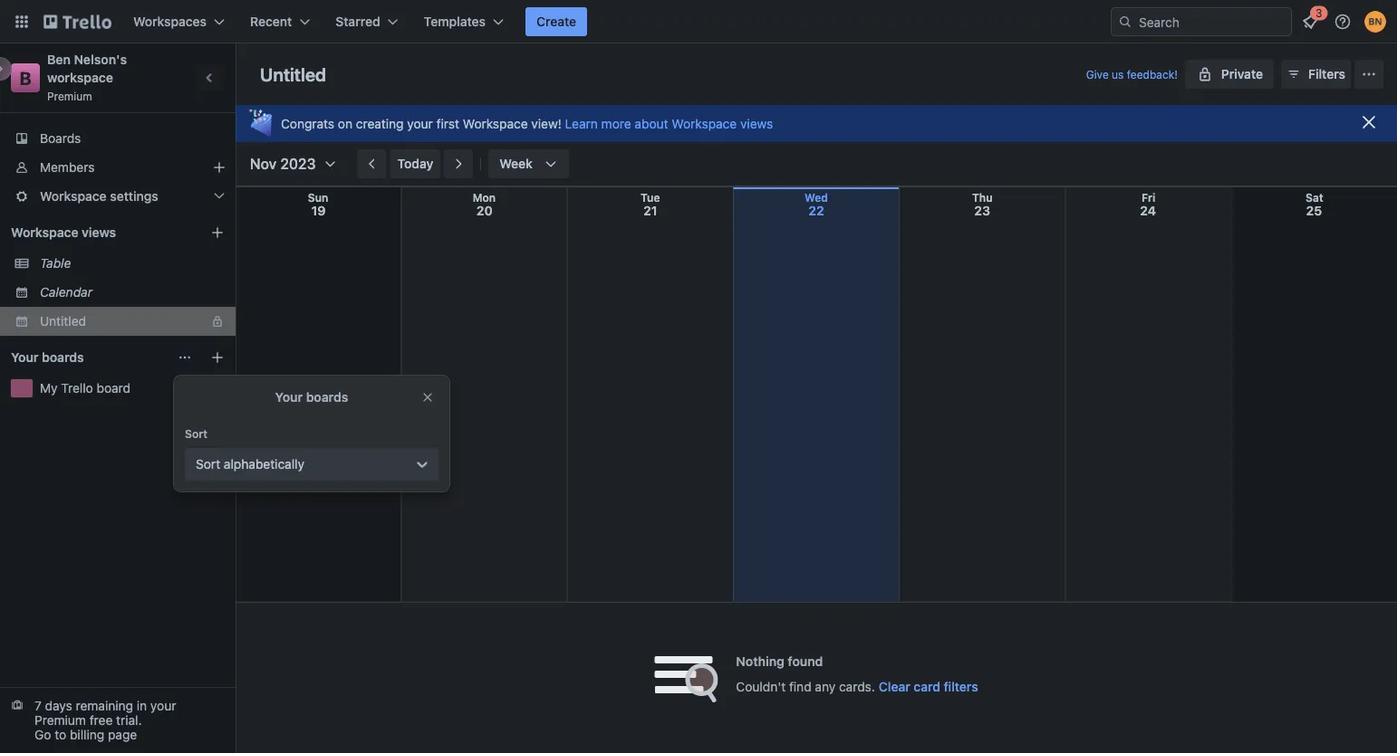 Task type: vqa. For each thing, say whether or not it's contained in the screenshot.
31 in the Jeremy Miller 31 minutes ago
no



Task type: locate. For each thing, give the bounding box(es) containing it.
your inside 'element'
[[11, 350, 39, 365]]

nothing found
[[736, 655, 823, 670]]

members
[[40, 160, 95, 175]]

your boards with 1 items element
[[11, 347, 169, 369]]

sat
[[1306, 192, 1323, 204]]

ben
[[47, 52, 71, 67]]

1 vertical spatial sort
[[196, 457, 220, 472]]

feedback!
[[1127, 68, 1178, 81]]

my
[[40, 381, 58, 396]]

tue
[[641, 192, 660, 204]]

your right in
[[150, 699, 176, 714]]

found
[[788, 655, 823, 670]]

view!
[[531, 116, 562, 131]]

premium inside 7 days remaining in your premium free trial. go to billing page
[[34, 713, 86, 728]]

trello
[[61, 381, 93, 396]]

sort up sort alphabetically
[[185, 428, 208, 440]]

workspaces button
[[122, 7, 236, 36]]

nothing found image
[[654, 657, 718, 704]]

1 horizontal spatial your
[[407, 116, 433, 131]]

premium
[[47, 90, 92, 102], [34, 713, 86, 728]]

0 vertical spatial sort
[[185, 428, 208, 440]]

any
[[815, 680, 836, 695]]

congrats
[[281, 116, 334, 131]]

0 vertical spatial your boards
[[11, 350, 84, 365]]

your boards up my
[[11, 350, 84, 365]]

thu
[[972, 192, 993, 204]]

card
[[914, 680, 940, 695]]

sun
[[308, 192, 328, 204]]

0 vertical spatial boards
[[42, 350, 84, 365]]

1 vertical spatial your
[[275, 390, 303, 405]]

give us feedback!
[[1086, 68, 1178, 81]]

your
[[11, 350, 39, 365], [275, 390, 303, 405]]

workspace inside dropdown button
[[40, 189, 107, 204]]

clear
[[879, 680, 910, 695]]

untitled
[[260, 63, 326, 85], [40, 314, 86, 329]]

untitled link
[[40, 313, 199, 331]]

add board image
[[210, 351, 225, 365]]

wed
[[805, 192, 828, 204]]

starred button
[[325, 7, 409, 36]]

1 horizontal spatial your boards
[[275, 390, 348, 405]]

boards
[[42, 350, 84, 365], [306, 390, 348, 405]]

19
[[311, 203, 326, 218]]

b link
[[11, 63, 40, 92]]

1 vertical spatial your
[[150, 699, 176, 714]]

board
[[97, 381, 131, 396]]

views
[[740, 116, 773, 131], [82, 225, 116, 240]]

untitled down calendar at the top of the page
[[40, 314, 86, 329]]

learn more about workspace views link
[[565, 113, 773, 135]]

workspace navigation collapse icon image
[[198, 65, 223, 91]]

0 vertical spatial premium
[[47, 90, 92, 102]]

0 horizontal spatial your
[[11, 350, 39, 365]]

your left first
[[407, 116, 433, 131]]

24
[[1140, 203, 1156, 218]]

0 vertical spatial views
[[740, 116, 773, 131]]

nov
[[250, 155, 277, 173]]

boards inside 'element'
[[42, 350, 84, 365]]

week
[[499, 156, 533, 171]]

primary element
[[0, 0, 1397, 43]]

your boards up "alphabetically"
[[275, 390, 348, 405]]

clear card filters button
[[879, 679, 978, 697]]

1 vertical spatial untitled
[[40, 314, 86, 329]]

more
[[601, 116, 631, 131]]

recent button
[[239, 7, 321, 36]]

my trello board link
[[40, 380, 225, 398]]

nothing
[[736, 655, 784, 670]]

0 horizontal spatial your boards
[[11, 350, 84, 365]]

premium inside ben nelson's workspace premium
[[47, 90, 92, 102]]

go
[[34, 728, 51, 743]]

0 vertical spatial your
[[407, 116, 433, 131]]

1 vertical spatial your boards
[[275, 390, 348, 405]]

today
[[397, 156, 433, 171]]

about
[[635, 116, 668, 131]]

0 horizontal spatial your
[[150, 699, 176, 714]]

Untitled text field
[[249, 57, 337, 92]]

0 vertical spatial untitled
[[260, 63, 326, 85]]

workspace
[[47, 70, 113, 85]]

untitled up the congrats
[[260, 63, 326, 85]]

1 horizontal spatial boards
[[306, 390, 348, 405]]

to
[[55, 728, 66, 743]]

0 horizontal spatial untitled
[[40, 314, 86, 329]]

table link
[[40, 255, 225, 273]]

boards
[[40, 131, 81, 146]]

workspace up 'week' at top left
[[463, 116, 528, 131]]

search image
[[1118, 14, 1132, 29]]

0 vertical spatial your
[[11, 350, 39, 365]]

your boards
[[11, 350, 84, 365], [275, 390, 348, 405]]

workspace
[[463, 116, 528, 131], [672, 116, 737, 131], [40, 189, 107, 204], [11, 225, 78, 240]]

1 vertical spatial premium
[[34, 713, 86, 728]]

0 horizontal spatial views
[[82, 225, 116, 240]]

sort left "alphabetically"
[[196, 457, 220, 472]]

7
[[34, 699, 42, 714]]

today button
[[390, 149, 441, 178]]

filters button
[[1281, 60, 1351, 89]]

trial.
[[116, 713, 142, 728]]

settings
[[110, 189, 158, 204]]

nelson's
[[74, 52, 127, 67]]

filters
[[944, 680, 978, 695]]

1 horizontal spatial untitled
[[260, 63, 326, 85]]

my trello board
[[40, 381, 131, 396]]

1 horizontal spatial your
[[275, 390, 303, 405]]

workspace down members
[[40, 189, 107, 204]]

0 horizontal spatial boards
[[42, 350, 84, 365]]

workspace right about
[[672, 116, 737, 131]]



Task type: describe. For each thing, give the bounding box(es) containing it.
21
[[643, 203, 657, 218]]

open information menu image
[[1334, 13, 1352, 31]]

fri
[[1141, 192, 1155, 204]]

20
[[476, 203, 493, 218]]

private
[[1221, 67, 1263, 82]]

25
[[1306, 203, 1322, 218]]

sort alphabetically
[[196, 457, 304, 472]]

sort for sort alphabetically
[[196, 457, 220, 472]]

go to billing page link
[[34, 728, 137, 743]]

templates
[[424, 14, 486, 29]]

workspace views
[[11, 225, 116, 240]]

first
[[436, 116, 459, 131]]

boards link
[[0, 124, 236, 153]]

1 vertical spatial views
[[82, 225, 116, 240]]

Search field
[[1132, 8, 1291, 35]]

members link
[[0, 153, 236, 182]]

nov 2023
[[250, 155, 316, 173]]

workspace settings button
[[0, 182, 236, 211]]

workspace settings
[[40, 189, 158, 204]]

templates button
[[413, 7, 515, 36]]

cards.
[[839, 680, 875, 695]]

ben nelson's workspace link
[[47, 52, 130, 85]]

calendar
[[40, 285, 92, 300]]

close popover image
[[420, 390, 435, 405]]

untitled inside text box
[[260, 63, 326, 85]]

workspace up table
[[11, 225, 78, 240]]

table
[[40, 256, 71, 271]]

private button
[[1185, 60, 1274, 89]]

give us feedback! link
[[1086, 68, 1178, 81]]

billing
[[70, 728, 104, 743]]

week button
[[489, 149, 569, 178]]

alphabetically
[[224, 457, 304, 472]]

creating
[[356, 116, 404, 131]]

mon
[[473, 192, 496, 204]]

remaining
[[76, 699, 133, 714]]

filters
[[1308, 67, 1345, 82]]

workspaces
[[133, 14, 207, 29]]

find
[[789, 680, 811, 695]]

7 days remaining in your premium free trial. go to billing page
[[34, 699, 176, 743]]

congrats on creating your first workspace view! learn more about workspace views
[[281, 116, 773, 131]]

page
[[108, 728, 137, 743]]

22
[[808, 203, 824, 218]]

your inside 7 days remaining in your premium free trial. go to billing page
[[150, 699, 176, 714]]

recent
[[250, 14, 292, 29]]

back to home image
[[43, 7, 111, 36]]

your boards menu image
[[178, 351, 192, 365]]

free
[[89, 713, 113, 728]]

calendar link
[[40, 284, 225, 302]]

3 notifications image
[[1299, 11, 1321, 33]]

sort for sort
[[185, 428, 208, 440]]

1 horizontal spatial views
[[740, 116, 773, 131]]

your boards inside 'element'
[[11, 350, 84, 365]]

give
[[1086, 68, 1109, 81]]

us
[[1112, 68, 1124, 81]]

23
[[974, 203, 990, 218]]

in
[[137, 699, 147, 714]]

starred
[[335, 14, 380, 29]]

create a view image
[[210, 226, 225, 240]]

1 vertical spatial boards
[[306, 390, 348, 405]]

2023
[[280, 155, 316, 173]]

couldn't find any cards. clear card filters
[[736, 680, 978, 695]]

create
[[536, 14, 576, 29]]

nov 2023 button
[[243, 149, 338, 178]]

b
[[19, 67, 31, 88]]

days
[[45, 699, 72, 714]]

create button
[[525, 7, 587, 36]]

learn
[[565, 116, 598, 131]]

ben nelson (bennelson96) image
[[1364, 11, 1386, 33]]

couldn't
[[736, 680, 786, 695]]

ben nelson's workspace premium
[[47, 52, 130, 102]]

on
[[338, 116, 352, 131]]



